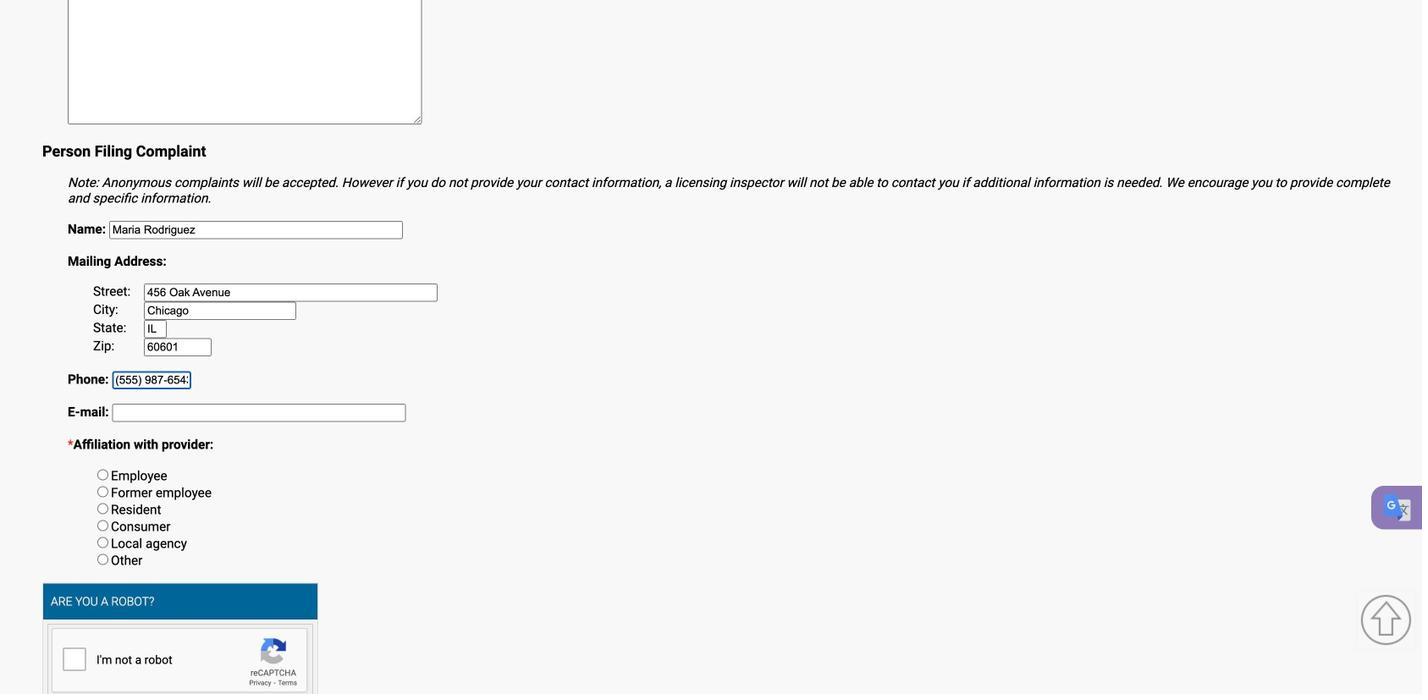 Task type: locate. For each thing, give the bounding box(es) containing it.
None radio
[[97, 469, 108, 480], [97, 486, 108, 497], [97, 503, 108, 514], [97, 537, 108, 548], [97, 554, 108, 565], [97, 469, 108, 480], [97, 486, 108, 497], [97, 503, 108, 514], [97, 537, 108, 548], [97, 554, 108, 565]]

None radio
[[97, 520, 108, 531]]

None text field
[[68, 0, 422, 125], [109, 221, 403, 239], [144, 284, 438, 302], [144, 302, 296, 320], [112, 404, 406, 422], [68, 0, 422, 125], [109, 221, 403, 239], [144, 284, 438, 302], [144, 302, 296, 320], [112, 404, 406, 422]]

None field
[[112, 371, 191, 389]]

None text field
[[144, 320, 167, 338], [144, 338, 212, 357], [144, 320, 167, 338], [144, 338, 212, 357]]



Task type: describe. For each thing, give the bounding box(es) containing it.
google translate logo image
[[1384, 494, 1411, 521]]



